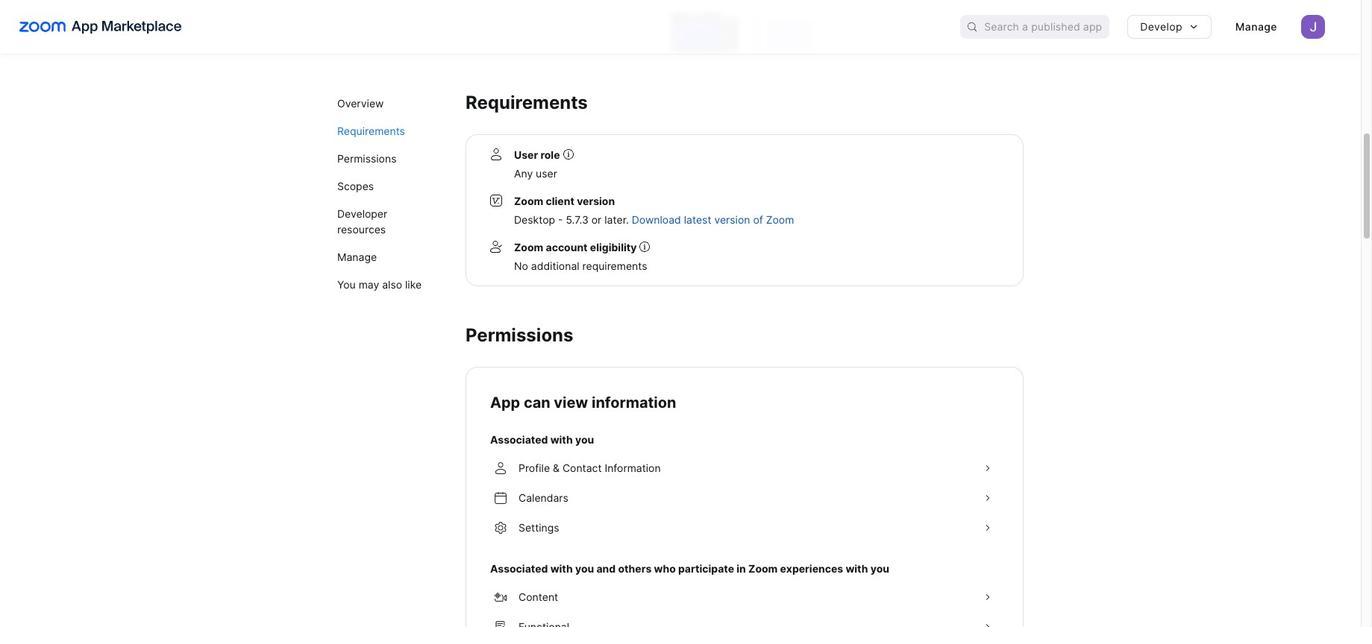 Task type: locate. For each thing, give the bounding box(es) containing it.
you left 'and'
[[576, 563, 594, 575]]

you up contact
[[576, 433, 594, 446]]

version
[[577, 194, 615, 207], [715, 213, 751, 226]]

account
[[546, 241, 588, 253]]

permissions up app
[[466, 324, 574, 346]]

zoom account eligibility
[[514, 241, 637, 253]]

with
[[551, 433, 573, 446], [551, 563, 573, 575], [846, 563, 869, 575]]

1 vertical spatial associated
[[490, 563, 548, 575]]

or
[[592, 213, 602, 226]]

0 vertical spatial requirements
[[466, 91, 588, 113]]

later.
[[605, 213, 629, 226]]

and
[[597, 563, 616, 575]]

manage inside 'button'
[[1236, 20, 1278, 33]]

&
[[553, 462, 560, 474]]

1 horizontal spatial version
[[715, 213, 751, 226]]

with up &
[[551, 433, 573, 446]]

0 horizontal spatial requirements
[[337, 125, 405, 137]]

contact
[[563, 462, 602, 474]]

associated with you
[[490, 433, 594, 446]]

you
[[576, 433, 594, 446], [576, 563, 594, 575], [871, 563, 890, 575]]

2 associated from the top
[[490, 563, 548, 575]]

app
[[490, 394, 521, 412]]

0 horizontal spatial permissions
[[337, 152, 397, 165]]

associated up content
[[490, 563, 548, 575]]

permissions up scopes
[[337, 152, 397, 165]]

can
[[524, 394, 551, 412]]

participate
[[679, 563, 735, 575]]

zoom
[[514, 194, 544, 207], [767, 213, 795, 226], [514, 241, 544, 253], [749, 563, 778, 575]]

no
[[514, 259, 528, 272]]

associated up the profile
[[490, 433, 548, 446]]

0 vertical spatial version
[[577, 194, 615, 207]]

zoom right of
[[767, 213, 795, 226]]

permissions
[[337, 152, 397, 165], [466, 324, 574, 346]]

1 how it works: keypoint connect image from the left
[[672, 10, 739, 53]]

in
[[737, 563, 746, 575]]

also
[[382, 278, 402, 291]]

1 vertical spatial requirements
[[337, 125, 405, 137]]

how it works: keypoint connect image
[[672, 10, 739, 53], [751, 10, 818, 53]]

experiences
[[781, 563, 844, 575]]

0 vertical spatial manage
[[1236, 20, 1278, 33]]

requirements down overview
[[337, 125, 405, 137]]

learn more about user role tooltip
[[640, 242, 651, 252]]

1 horizontal spatial permissions
[[466, 324, 574, 346]]

requirements
[[466, 91, 588, 113], [337, 125, 405, 137]]

1 associated from the top
[[490, 433, 548, 446]]

resources
[[337, 223, 386, 236]]

with for profile & contact information
[[551, 433, 573, 446]]

learn more about user role image
[[563, 149, 574, 160]]

desktop - 5.7.3 or later. download latest version of zoom
[[514, 213, 795, 226]]

you for content
[[576, 563, 594, 575]]

overview link
[[337, 90, 439, 117]]

any user
[[514, 167, 558, 180]]

scopes link
[[337, 172, 439, 200]]

1 horizontal spatial manage
[[1236, 20, 1278, 33]]

version up or
[[577, 194, 615, 207]]

learn more about user role image
[[640, 242, 651, 252]]

manage for manage 'button'
[[1236, 20, 1278, 33]]

0 horizontal spatial manage
[[337, 251, 377, 264]]

0 vertical spatial associated
[[490, 433, 548, 446]]

zoom up no
[[514, 241, 544, 253]]

manage link
[[337, 243, 439, 271]]

user
[[514, 148, 538, 161]]

associated
[[490, 433, 548, 446], [490, 563, 548, 575]]

manage button
[[1224, 15, 1290, 39]]

others
[[618, 563, 652, 575]]

information
[[592, 394, 677, 412]]

view
[[554, 394, 589, 412]]

profile & contact information button
[[490, 454, 1000, 483]]

associated for content
[[490, 563, 548, 575]]

1 vertical spatial permissions
[[466, 324, 574, 346]]

develop button
[[1128, 15, 1212, 39]]

1 horizontal spatial how it works: keypoint connect image
[[751, 10, 818, 53]]

0 horizontal spatial how it works: keypoint connect image
[[672, 10, 739, 53]]

version left of
[[715, 213, 751, 226]]

manage
[[1236, 20, 1278, 33], [337, 251, 377, 264]]

profile
[[519, 462, 550, 474]]

additional
[[531, 259, 580, 272]]

settings
[[519, 521, 560, 534]]

requirements up user
[[466, 91, 588, 113]]

0 horizontal spatial version
[[577, 194, 615, 207]]

with up content
[[551, 563, 573, 575]]

zoom up desktop
[[514, 194, 544, 207]]

developer
[[337, 208, 388, 220]]

zoom right in
[[749, 563, 778, 575]]

associated with you and others who participate in zoom experiences with you
[[490, 563, 890, 575]]

1 vertical spatial manage
[[337, 251, 377, 264]]

eligibility
[[590, 241, 637, 253]]

calendars
[[519, 492, 569, 504]]

banner
[[0, 0, 1362, 54]]

any
[[514, 167, 533, 180]]



Task type: vqa. For each thing, say whether or not it's contained in the screenshot.
BROADCASTING
no



Task type: describe. For each thing, give the bounding box(es) containing it.
0 vertical spatial permissions
[[337, 152, 397, 165]]

settings button
[[490, 513, 1000, 543]]

developer resources
[[337, 208, 388, 236]]

associated for profile & contact information
[[490, 433, 548, 446]]

zoom client version
[[514, 194, 615, 207]]

scopes
[[337, 180, 374, 193]]

1 vertical spatial version
[[715, 213, 751, 226]]

you right experiences on the bottom right of page
[[871, 563, 890, 575]]

you may also like link
[[337, 271, 439, 299]]

latest
[[684, 213, 712, 226]]

with for content
[[551, 563, 573, 575]]

manage for manage link at the top left
[[337, 251, 377, 264]]

overview
[[337, 97, 384, 110]]

permissions link
[[337, 145, 439, 172]]

you may also like
[[337, 278, 422, 291]]

banner containing develop
[[0, 0, 1362, 54]]

information
[[605, 462, 661, 474]]

5.7.3
[[566, 213, 589, 226]]

requirements link
[[337, 117, 439, 145]]

requirements
[[583, 259, 648, 272]]

you for profile & contact information
[[576, 433, 594, 446]]

content button
[[490, 583, 1000, 613]]

user role
[[514, 148, 560, 161]]

with right experiences on the bottom right of page
[[846, 563, 869, 575]]

developer resources link
[[337, 200, 439, 243]]

Search text field
[[985, 16, 1110, 38]]

like
[[405, 278, 422, 291]]

profile & contact information
[[519, 462, 661, 474]]

desktop
[[514, 213, 555, 226]]

client
[[546, 194, 575, 207]]

you
[[337, 278, 356, 291]]

develop
[[1141, 20, 1183, 33]]

who
[[654, 563, 676, 575]]

1 horizontal spatial requirements
[[466, 91, 588, 113]]

of
[[754, 213, 764, 226]]

app can view information
[[490, 394, 677, 412]]

-
[[558, 213, 563, 226]]

download
[[632, 213, 681, 226]]

2 how it works: keypoint connect image from the left
[[751, 10, 818, 53]]

role
[[541, 148, 560, 161]]

may
[[359, 278, 379, 291]]

calendars button
[[490, 483, 1000, 513]]

no additional requirements
[[514, 259, 648, 272]]

search a published app element
[[961, 15, 1110, 39]]

download latest version of zoom link
[[632, 213, 795, 226]]

content
[[519, 591, 559, 604]]

user
[[536, 167, 558, 180]]



